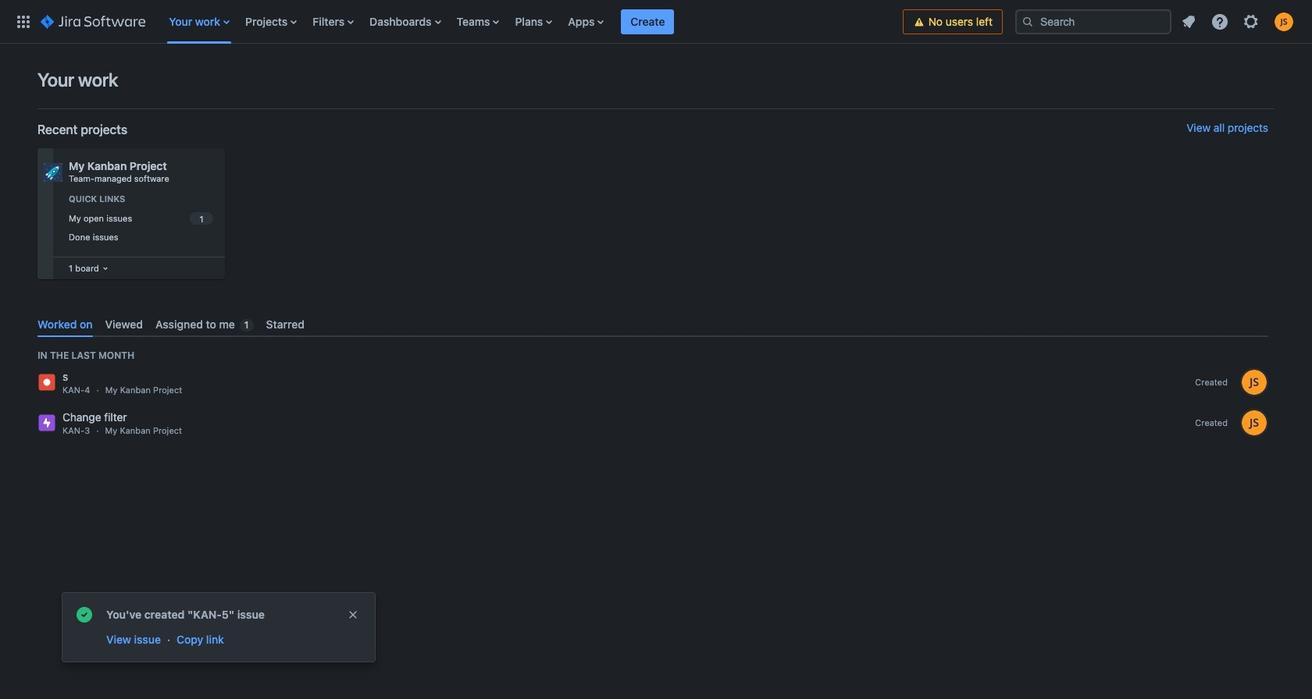 Task type: vqa. For each thing, say whether or not it's contained in the screenshot.
New corresponding to New Bar
no



Task type: describe. For each thing, give the bounding box(es) containing it.
0 horizontal spatial list
[[161, 0, 903, 43]]

appswitcher icon image
[[14, 12, 33, 31]]

settings image
[[1242, 12, 1260, 31]]

Search field
[[1015, 9, 1171, 34]]

notifications image
[[1179, 12, 1198, 31]]

search image
[[1022, 15, 1034, 28]]

board image
[[99, 262, 111, 275]]



Task type: locate. For each thing, give the bounding box(es) containing it.
jira software image
[[41, 12, 145, 31], [41, 12, 145, 31]]

list item
[[621, 0, 674, 43]]

None search field
[[1015, 9, 1171, 34]]

1 horizontal spatial list
[[1175, 7, 1303, 36]]

primary element
[[9, 0, 903, 43]]

banner
[[0, 0, 1312, 44]]

alert
[[62, 594, 375, 662]]

success image
[[75, 606, 94, 625]]

your profile and settings image
[[1275, 12, 1293, 31]]

help image
[[1210, 12, 1229, 31]]

dismiss image
[[347, 609, 359, 622]]

list
[[161, 0, 903, 43], [1175, 7, 1303, 36]]

tab list
[[31, 312, 1275, 338]]



